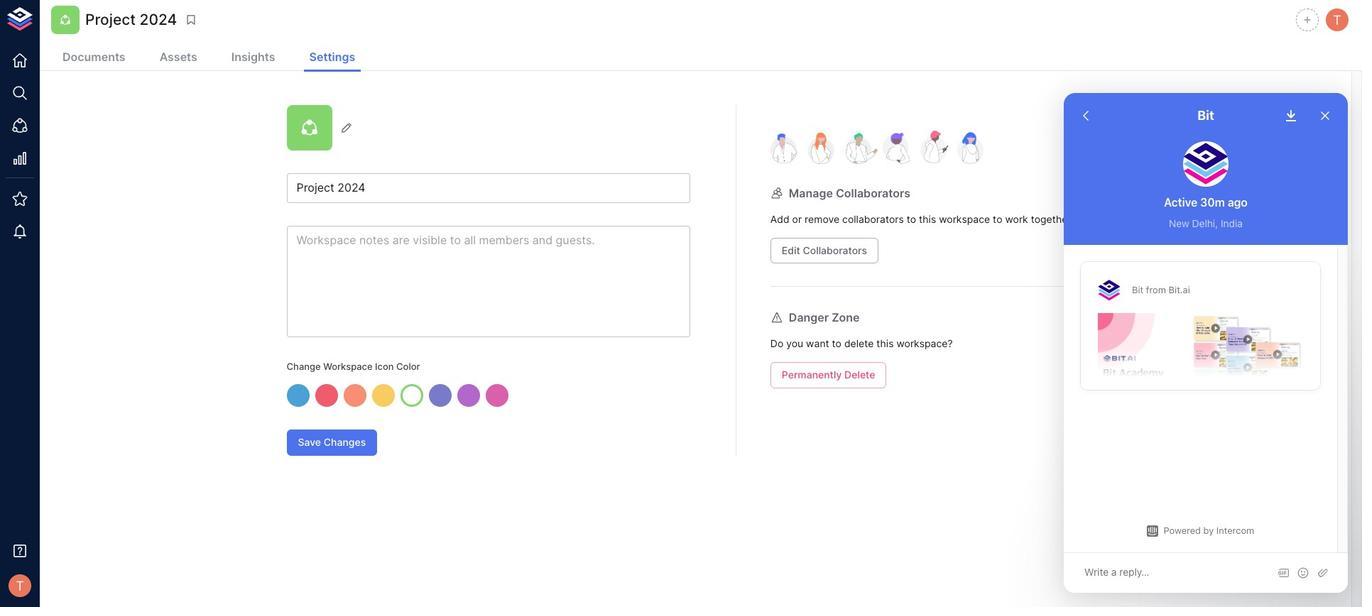 Task type: vqa. For each thing, say whether or not it's contained in the screenshot.
top this
yes



Task type: describe. For each thing, give the bounding box(es) containing it.
1 horizontal spatial to
[[907, 213, 917, 225]]

danger zone
[[789, 310, 860, 325]]

insights link
[[226, 44, 281, 72]]

workspace?
[[897, 338, 953, 350]]

settings link
[[304, 44, 361, 72]]

zone
[[832, 310, 860, 325]]

this for delete
[[877, 338, 894, 350]]

assets link
[[154, 44, 203, 72]]

save changes
[[298, 436, 366, 448]]

documents link
[[57, 44, 131, 72]]

color
[[396, 361, 420, 372]]

delete
[[845, 338, 874, 350]]

remove
[[805, 213, 840, 225]]

assets
[[160, 50, 197, 64]]

collaborators
[[843, 213, 904, 225]]

workspace
[[323, 361, 373, 372]]

work
[[1005, 213, 1028, 225]]

change
[[287, 361, 321, 372]]

danger
[[789, 310, 829, 325]]

want
[[806, 338, 830, 350]]

Workspace Name text field
[[287, 173, 690, 203]]

do
[[771, 338, 784, 350]]

0 horizontal spatial to
[[832, 338, 842, 350]]

delete
[[845, 369, 876, 381]]

or
[[793, 213, 802, 225]]

save changes button
[[287, 430, 377, 456]]

collaborators for edit collaborators
[[803, 244, 867, 256]]

workspace
[[939, 213, 990, 225]]

together.
[[1031, 213, 1074, 225]]

permanently
[[782, 369, 842, 381]]



Task type: locate. For each thing, give the bounding box(es) containing it.
manage collaborators
[[789, 186, 911, 200]]

to right collaborators
[[907, 213, 917, 225]]

2 horizontal spatial to
[[993, 213, 1003, 225]]

changes
[[324, 436, 366, 448]]

collaborators inside button
[[803, 244, 867, 256]]

1 vertical spatial collaborators
[[803, 244, 867, 256]]

collaborators
[[836, 186, 911, 200], [803, 244, 867, 256]]

collaborators for manage collaborators
[[836, 186, 911, 200]]

this right 'delete'
[[877, 338, 894, 350]]

collaborators up collaborators
[[836, 186, 911, 200]]

1 horizontal spatial this
[[919, 213, 936, 225]]

you
[[787, 338, 804, 350]]

permanently delete
[[782, 369, 876, 381]]

icon
[[375, 361, 394, 372]]

to left 'work'
[[993, 213, 1003, 225]]

t button
[[1324, 6, 1351, 33], [4, 570, 36, 602]]

settings
[[309, 50, 355, 64]]

edit
[[782, 244, 800, 256]]

0 horizontal spatial t button
[[4, 570, 36, 602]]

add or remove collaborators to this workspace to work together.
[[771, 213, 1074, 225]]

collaborators down remove
[[803, 244, 867, 256]]

to right want
[[832, 338, 842, 350]]

0 vertical spatial this
[[919, 213, 936, 225]]

1 vertical spatial this
[[877, 338, 894, 350]]

add
[[771, 213, 790, 225]]

0 vertical spatial t button
[[1324, 6, 1351, 33]]

project 2024
[[85, 11, 177, 29]]

bookmark image
[[185, 13, 198, 26]]

dialog
[[1064, 93, 1348, 593]]

0 horizontal spatial t
[[16, 578, 24, 594]]

Workspace notes are visible to all members and guests. text field
[[287, 226, 690, 337]]

t
[[1333, 12, 1342, 28], [16, 578, 24, 594]]

1 vertical spatial t button
[[4, 570, 36, 602]]

project
[[85, 11, 136, 29]]

manage
[[789, 186, 833, 200]]

change workspace icon color
[[287, 361, 420, 372]]

2024
[[140, 11, 177, 29]]

this for to
[[919, 213, 936, 225]]

do you want to delete this workspace?
[[771, 338, 953, 350]]

1 horizontal spatial t button
[[1324, 6, 1351, 33]]

this
[[919, 213, 936, 225], [877, 338, 894, 350]]

edit collaborators button
[[771, 238, 879, 264]]

1 horizontal spatial t
[[1333, 12, 1342, 28]]

0 horizontal spatial this
[[877, 338, 894, 350]]

insights
[[231, 50, 275, 64]]

permanently delete button
[[771, 362, 887, 388]]

1 vertical spatial t
[[16, 578, 24, 594]]

edit collaborators
[[782, 244, 867, 256]]

this left workspace
[[919, 213, 936, 225]]

save
[[298, 436, 321, 448]]

0 vertical spatial collaborators
[[836, 186, 911, 200]]

documents
[[63, 50, 125, 64]]

0 vertical spatial t
[[1333, 12, 1342, 28]]

to
[[907, 213, 917, 225], [993, 213, 1003, 225], [832, 338, 842, 350]]



